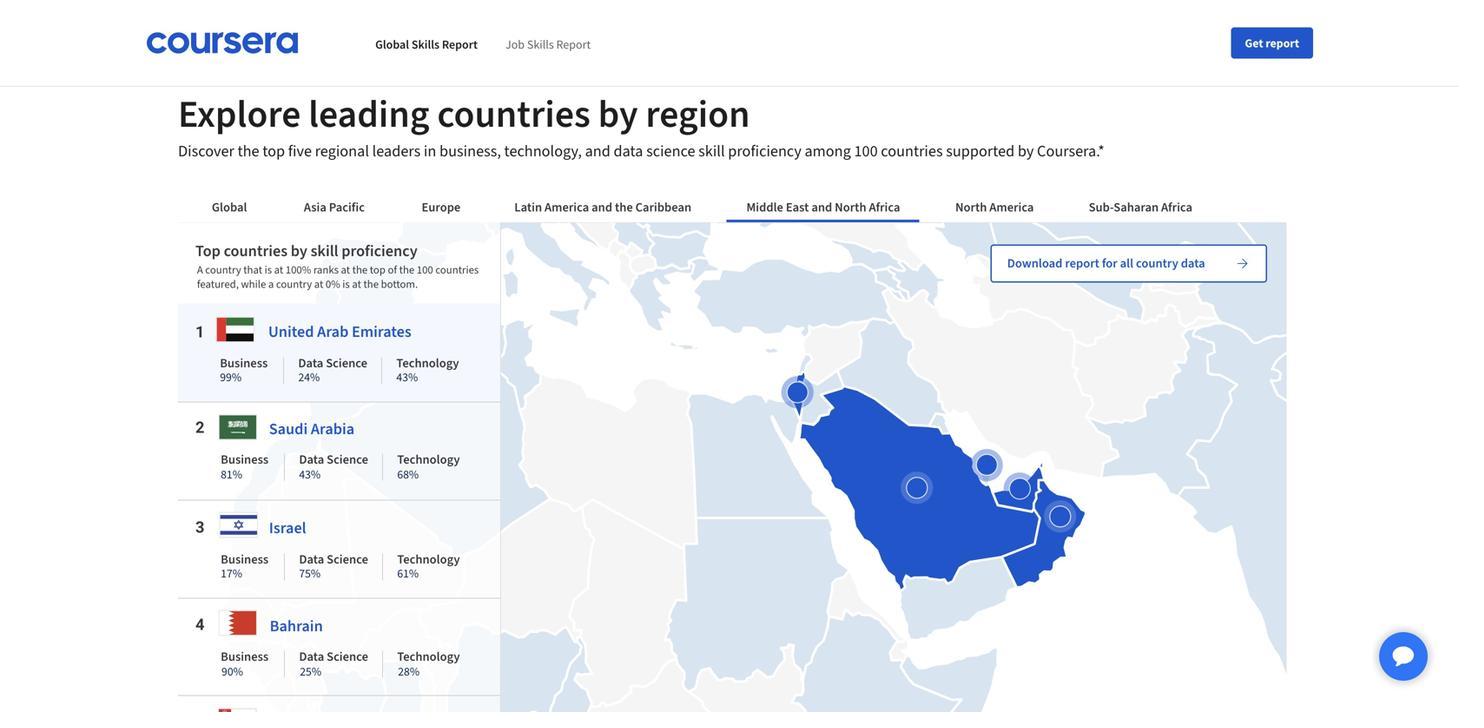 Task type: locate. For each thing, give the bounding box(es) containing it.
job skills report link
[[505, 37, 591, 52]]

1 skills from the left
[[412, 37, 440, 52]]

skills for job
[[527, 37, 554, 52]]

global skills report
[[375, 37, 478, 52]]

0 horizontal spatial skills
[[412, 37, 440, 52]]

job skills report
[[505, 37, 591, 52]]

get
[[1245, 35, 1263, 51]]

skills right job
[[527, 37, 554, 52]]

2 skills from the left
[[527, 37, 554, 52]]

global
[[375, 37, 409, 52]]

report
[[442, 37, 478, 52], [556, 37, 591, 52]]

1 report from the left
[[442, 37, 478, 52]]

skills right global
[[412, 37, 440, 52]]

coursera logo image
[[146, 32, 299, 54]]

global skills report link
[[375, 37, 478, 52]]

report
[[1266, 35, 1299, 51]]

1 horizontal spatial skills
[[527, 37, 554, 52]]

1 horizontal spatial report
[[556, 37, 591, 52]]

report right job
[[556, 37, 591, 52]]

0 horizontal spatial report
[[442, 37, 478, 52]]

2 report from the left
[[556, 37, 591, 52]]

skills
[[412, 37, 440, 52], [527, 37, 554, 52]]

report left job
[[442, 37, 478, 52]]



Task type: describe. For each thing, give the bounding box(es) containing it.
report for job skills report
[[556, 37, 591, 52]]

get report button
[[1231, 27, 1313, 59]]

get report
[[1245, 35, 1299, 51]]

job
[[505, 37, 525, 52]]

report for global skills report
[[442, 37, 478, 52]]

skills for global
[[412, 37, 440, 52]]



Task type: vqa. For each thing, say whether or not it's contained in the screenshot.
the more to the top
no



